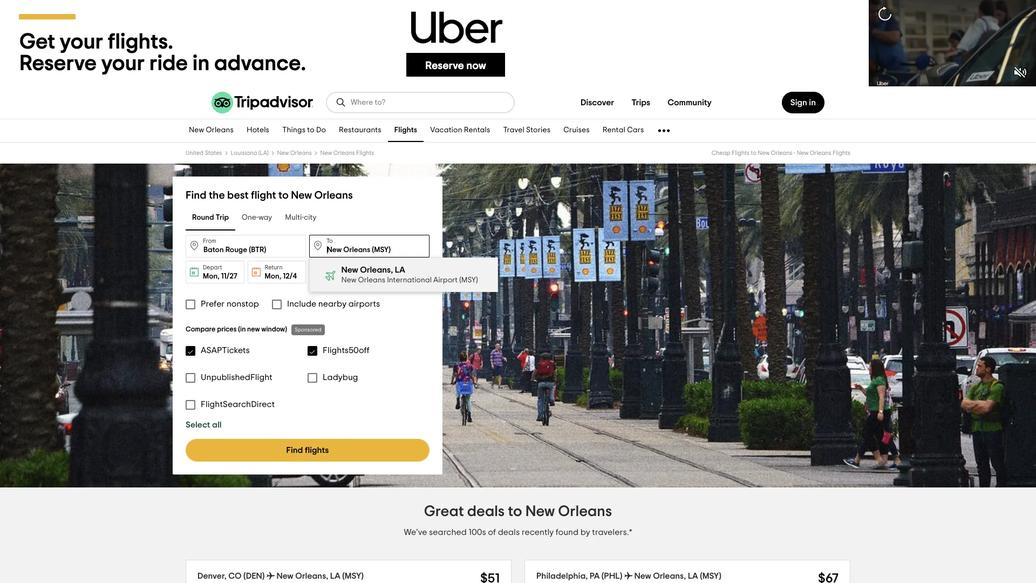 Task type: describe. For each thing, give the bounding box(es) containing it.
do
[[317, 127, 326, 134]]

new right (phl)
[[635, 572, 652, 581]]

international
[[388, 277, 432, 284]]

compare prices (in new window)
[[186, 326, 287, 333]]

orleans inside new orleans, la new orleans international airport (msy)
[[359, 277, 386, 284]]

best
[[227, 190, 249, 201]]

new up recently
[[526, 504, 555, 520]]

prices
[[217, 326, 237, 333]]

City or Airport text field
[[186, 235, 306, 258]]

mon, for mon, 11/27
[[203, 273, 220, 280]]

restaurants
[[339, 127, 382, 134]]

community
[[668, 98, 712, 107]]

prefer
[[201, 300, 225, 308]]

united
[[186, 150, 204, 156]]

sponsored
[[295, 327, 322, 333]]

(la)
[[259, 150, 269, 156]]

airports
[[349, 300, 380, 308]]

to inside things to do link
[[308, 127, 315, 134]]

window)
[[262, 326, 287, 333]]

city
[[304, 214, 317, 222]]

travel
[[504, 127, 525, 134]]

new
[[247, 326, 260, 333]]

recently
[[522, 528, 554, 537]]

(den)
[[244, 572, 265, 581]]

to right the 'flight'
[[279, 190, 289, 201]]

find flights button
[[186, 439, 430, 462]]

flightsearchdirect
[[201, 400, 275, 409]]

find for find the best flight to new orleans
[[186, 190, 207, 201]]

round trip
[[192, 214, 229, 222]]

discover button
[[572, 92, 623, 113]]

select all
[[186, 421, 222, 429]]

cruises
[[564, 127, 590, 134]]

new down "do"
[[321, 150, 332, 156]]

Search search field
[[351, 98, 506, 107]]

orleans, for philadelphia, pa (phl)
[[654, 572, 687, 581]]

one-way
[[242, 214, 272, 222]]

la inside new orleans, la new orleans international airport (msy)
[[395, 266, 406, 274]]

rental
[[603, 127, 626, 134]]

-
[[794, 150, 796, 156]]

new right -
[[797, 150, 809, 156]]

new up the multi-city
[[291, 190, 312, 201]]

stories
[[527, 127, 551, 134]]

co
[[229, 572, 242, 581]]

orleans, inside new orleans, la new orleans international airport (msy)
[[361, 266, 394, 274]]

(msy) for denver, co (den)
[[343, 572, 364, 581]]

nearby
[[319, 300, 347, 308]]

1 horizontal spatial new orleans link
[[277, 150, 312, 156]]

(msy) for philadelphia, pa (phl)
[[701, 572, 722, 581]]

we've
[[404, 528, 428, 537]]

louisiana (la)
[[231, 150, 269, 156]]

trips
[[632, 98, 651, 107]]

to
[[327, 238, 333, 244]]

find the best flight to new orleans
[[186, 190, 353, 201]]

rental cars link
[[597, 119, 651, 142]]

flights right -
[[833, 150, 851, 156]]

the
[[209, 190, 225, 201]]

united states
[[186, 150, 222, 156]]

found
[[556, 528, 579, 537]]

hotels
[[247, 127, 270, 134]]

searched
[[429, 528, 467, 537]]

pa
[[590, 572, 600, 581]]

economy
[[333, 272, 364, 280]]

orleans left -
[[772, 150, 793, 156]]

great deals to new orleans
[[424, 504, 613, 520]]

new down 'travelers'
[[342, 277, 357, 284]]

louisiana (la) link
[[231, 150, 269, 156]]

to up we've searched 100s of deals recently found by travelers.*
[[508, 504, 523, 520]]

rentals
[[464, 127, 491, 134]]

find for find flights
[[287, 446, 303, 455]]

hotels link
[[240, 119, 276, 142]]

la for philadelphia, pa (phl)
[[688, 572, 699, 581]]

tripadvisor image
[[212, 92, 313, 113]]

new orleans, la new orleans international airport (msy)
[[342, 266, 479, 284]]

travelers
[[327, 264, 352, 270]]

return
[[265, 265, 283, 271]]

,
[[329, 272, 331, 280]]

new orleans inside "link"
[[189, 127, 234, 134]]

states
[[205, 150, 222, 156]]

find flights
[[287, 446, 329, 455]]

orleans down restaurants link in the left top of the page
[[334, 150, 355, 156]]

great
[[424, 504, 464, 520]]

by
[[581, 528, 591, 537]]

things
[[283, 127, 306, 134]]

community button
[[660, 92, 721, 113]]

0 vertical spatial new orleans link
[[183, 119, 240, 142]]

things to do
[[283, 127, 326, 134]]

new left -
[[758, 150, 770, 156]]

sign in link
[[782, 92, 825, 113]]

0 vertical spatial deals
[[468, 504, 505, 520]]

rental cars
[[603, 127, 645, 134]]

mon, for mon, 12/4
[[265, 273, 282, 280]]

multi-city
[[285, 214, 317, 222]]

(phl)
[[602, 572, 623, 581]]

orleans, for denver, co (den)
[[296, 572, 329, 581]]

asaptickets
[[201, 346, 250, 355]]



Task type: vqa. For each thing, say whether or not it's contained in the screenshot.
Find rental cars inside the button
no



Task type: locate. For each thing, give the bounding box(es) containing it.
new orleans link down things
[[277, 150, 312, 156]]

of
[[488, 528, 496, 537]]

find inside button
[[287, 446, 303, 455]]

vacation rentals
[[431, 127, 491, 134]]

cheap
[[712, 150, 731, 156]]

1 horizontal spatial new orleans
[[277, 150, 312, 156]]

ladybug
[[323, 373, 358, 382]]

multi-
[[285, 214, 304, 222]]

0 vertical spatial new orleans
[[189, 127, 234, 134]]

100s
[[469, 528, 487, 537]]

0 horizontal spatial mon,
[[203, 273, 220, 280]]

1 vertical spatial new orleans
[[277, 150, 312, 156]]

find left the
[[186, 190, 207, 201]]

sign in
[[791, 98, 817, 107]]

trips button
[[623, 92, 660, 113]]

new inside new orleans "link"
[[189, 127, 204, 134]]

2 new orleans, la (msy) from the left
[[635, 572, 722, 581]]

1 vertical spatial deals
[[498, 528, 520, 537]]

depart mon, 11/27
[[203, 265, 238, 280]]

new orleans
[[189, 127, 234, 134], [277, 150, 312, 156]]

restaurants link
[[333, 119, 388, 142]]

flights
[[395, 127, 418, 134], [356, 150, 374, 156], [732, 150, 750, 156], [833, 150, 851, 156]]

way
[[259, 214, 272, 222]]

search image
[[336, 97, 347, 108]]

2 horizontal spatial (msy)
[[701, 572, 722, 581]]

new up 'united' on the left top
[[189, 127, 204, 134]]

discover
[[581, 98, 615, 107]]

2 mon, from the left
[[265, 273, 282, 280]]

deals right of
[[498, 528, 520, 537]]

la
[[395, 266, 406, 274], [330, 572, 341, 581], [688, 572, 699, 581]]

sign
[[791, 98, 808, 107]]

1 new orleans, la (msy) from the left
[[277, 572, 364, 581]]

to right cheap
[[752, 150, 757, 156]]

flights
[[305, 446, 329, 455]]

0 horizontal spatial la
[[330, 572, 341, 581]]

12/4
[[283, 273, 297, 280]]

None search field
[[327, 93, 514, 112]]

0 horizontal spatial new orleans, la (msy)
[[277, 572, 364, 581]]

1 vertical spatial find
[[287, 446, 303, 455]]

philadelphia,
[[537, 572, 588, 581]]

new right ,
[[342, 266, 359, 274]]

(in
[[238, 326, 246, 333]]

flights50off
[[323, 346, 370, 355]]

flights down search search field
[[395, 127, 418, 134]]

orleans up airports
[[359, 277, 386, 284]]

include nearby airports
[[287, 300, 380, 308]]

1 horizontal spatial (msy)
[[460, 277, 479, 284]]

0 horizontal spatial new orleans link
[[183, 119, 240, 142]]

from
[[203, 238, 216, 244]]

orleans,
[[361, 266, 394, 274], [296, 572, 329, 581], [654, 572, 687, 581]]

0 horizontal spatial new orleans
[[189, 127, 234, 134]]

airport
[[434, 277, 458, 284]]

orleans right -
[[811, 150, 832, 156]]

new orleans flights link
[[321, 150, 374, 156]]

denver,
[[198, 572, 227, 581]]

flights right cheap
[[732, 150, 750, 156]]

mon, inside return mon, 12/4
[[265, 273, 282, 280]]

in
[[810, 98, 817, 107]]

new right (den) on the left bottom
[[277, 572, 294, 581]]

deals
[[468, 504, 505, 520], [498, 528, 520, 537]]

all
[[212, 421, 222, 429]]

find
[[186, 190, 207, 201], [287, 446, 303, 455]]

orleans up by
[[559, 504, 613, 520]]

flight
[[251, 190, 276, 201]]

new orleans, la (msy)
[[277, 572, 364, 581], [635, 572, 722, 581]]

new orleans link up states
[[183, 119, 240, 142]]

1 horizontal spatial orleans,
[[361, 266, 394, 274]]

(msy) inside new orleans, la new orleans international airport (msy)
[[460, 277, 479, 284]]

0 horizontal spatial (msy)
[[343, 572, 364, 581]]

find left 'flights'
[[287, 446, 303, 455]]

1 mon, from the left
[[203, 273, 220, 280]]

new orleans, la (msy) for philadelphia, pa (phl)
[[635, 572, 722, 581]]

things to do link
[[276, 119, 333, 142]]

la for denver, co (den)
[[330, 572, 341, 581]]

mon,
[[203, 273, 220, 280], [265, 273, 282, 280]]

1
[[327, 272, 329, 280]]

new right the (la)
[[277, 150, 289, 156]]

round
[[192, 214, 214, 222]]

mon, inside depart mon, 11/27
[[203, 273, 220, 280]]

include
[[287, 300, 317, 308]]

deals up of
[[468, 504, 505, 520]]

vacation rentals link
[[424, 119, 497, 142]]

vacation
[[431, 127, 463, 134]]

travel stories link
[[497, 119, 558, 142]]

0 horizontal spatial orleans,
[[296, 572, 329, 581]]

philadelphia, pa (phl)
[[537, 572, 623, 581]]

unpublishedflight
[[201, 373, 273, 382]]

depart
[[203, 265, 222, 271]]

orleans up city
[[315, 190, 353, 201]]

2 horizontal spatial la
[[688, 572, 699, 581]]

2 horizontal spatial orleans,
[[654, 572, 687, 581]]

1 horizontal spatial new orleans, la (msy)
[[635, 572, 722, 581]]

new orleans, la (msy) for denver, co (den)
[[277, 572, 364, 581]]

return mon, 12/4
[[265, 265, 297, 280]]

flights down restaurants link in the left top of the page
[[356, 150, 374, 156]]

mon, down return
[[265, 273, 282, 280]]

0 vertical spatial find
[[186, 190, 207, 201]]

we've searched 100s of deals recently found by travelers.*
[[404, 528, 633, 537]]

prefer nonstop
[[201, 300, 259, 308]]

City or Airport text field
[[309, 235, 430, 258]]

to left "do"
[[308, 127, 315, 134]]

1 horizontal spatial mon,
[[265, 273, 282, 280]]

orleans
[[206, 127, 234, 134], [291, 150, 312, 156], [334, 150, 355, 156], [772, 150, 793, 156], [811, 150, 832, 156], [315, 190, 353, 201], [359, 277, 386, 284], [559, 504, 613, 520]]

new orleans up states
[[189, 127, 234, 134]]

new orleans down things
[[277, 150, 312, 156]]

(msy)
[[460, 277, 479, 284], [343, 572, 364, 581], [701, 572, 722, 581]]

orleans up states
[[206, 127, 234, 134]]

one-
[[242, 214, 259, 222]]

trip
[[216, 214, 229, 222]]

orleans down things to do link
[[291, 150, 312, 156]]

mon, down depart
[[203, 273, 220, 280]]

1 vertical spatial new orleans link
[[277, 150, 312, 156]]

louisiana
[[231, 150, 257, 156]]

nonstop
[[227, 300, 259, 308]]

advertisement region
[[0, 0, 1037, 86]]

united states link
[[186, 150, 222, 156]]

new orleans flights
[[321, 150, 374, 156]]

1 horizontal spatial find
[[287, 446, 303, 455]]

1 horizontal spatial la
[[395, 266, 406, 274]]

cars
[[628, 127, 645, 134]]

11/27
[[221, 273, 238, 280]]

compare
[[186, 326, 216, 333]]

denver, co (den)
[[198, 572, 265, 581]]

cruises link
[[558, 119, 597, 142]]

flights link
[[388, 119, 424, 142]]

new
[[189, 127, 204, 134], [277, 150, 289, 156], [321, 150, 332, 156], [758, 150, 770, 156], [797, 150, 809, 156], [291, 190, 312, 201], [342, 266, 359, 274], [342, 277, 357, 284], [526, 504, 555, 520], [277, 572, 294, 581], [635, 572, 652, 581]]

to
[[308, 127, 315, 134], [752, 150, 757, 156], [279, 190, 289, 201], [508, 504, 523, 520]]

0 horizontal spatial find
[[186, 190, 207, 201]]

select
[[186, 421, 210, 429]]



